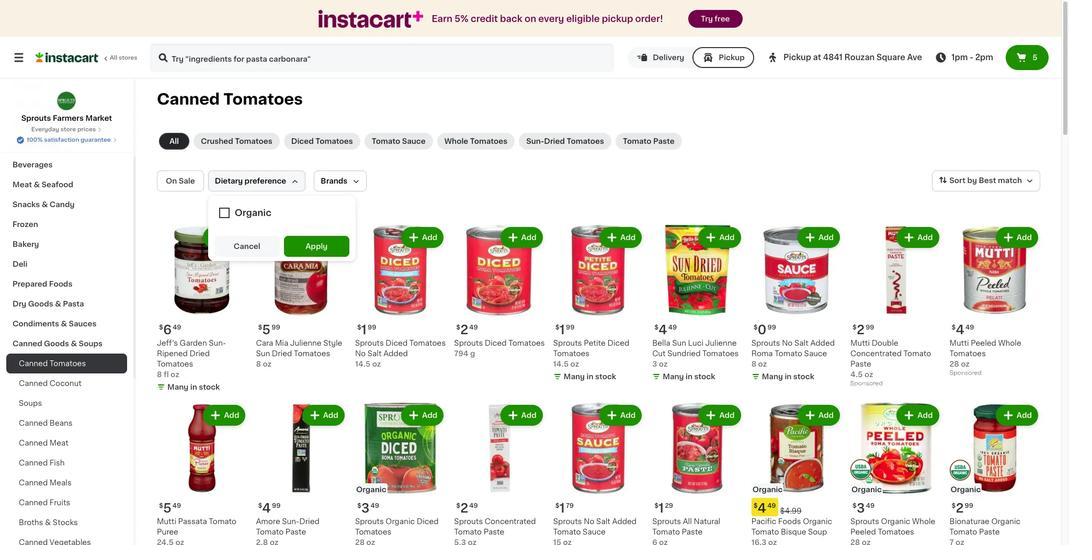 Task type: describe. For each thing, give the bounding box(es) containing it.
bella
[[652, 340, 670, 347]]

condiments & sauces link
[[6, 314, 127, 334]]

credit
[[471, 15, 498, 23]]

canned for the canned goods & soups "link"
[[13, 340, 42, 347]]

style
[[323, 340, 342, 347]]

snacks
[[13, 201, 40, 208]]

many for 6
[[167, 384, 188, 391]]

organic inside pacific foods organic tomato bisque soup
[[803, 518, 832, 525]]

add button for sprouts all natural tomato paste
[[700, 406, 740, 425]]

canned meat link
[[6, 433, 127, 453]]

broths
[[19, 519, 43, 526]]

$ for sprouts all natural tomato paste
[[654, 503, 659, 509]]

add for bella sun luci julienne cut sundried tomatoes
[[719, 234, 735, 241]]

49 for mutti peeled whole tomatoes
[[966, 325, 974, 331]]

49 for mutti passata tomato puree
[[172, 503, 181, 509]]

stocks
[[53, 519, 78, 526]]

express icon image
[[319, 10, 423, 28]]

add for jeff's garden sun- ripened dried tomatoes
[[224, 234, 239, 241]]

sprouts petite diced tomatoes 14.5 oz
[[553, 340, 629, 368]]

0
[[758, 324, 767, 336]]

add for sprouts diced tomatoes
[[521, 234, 537, 241]]

jeff's garden sun- ripened dried tomatoes 8 fl oz
[[157, 340, 226, 378]]

tomato inside mutti double concentrated tomato paste 4.5 oz
[[904, 350, 931, 357]]

$ 3 49 for sprouts organic whole peeled tomatoes
[[853, 502, 875, 514]]

item badge image
[[851, 459, 871, 480]]

tomatoes inside sprouts organic whole peeled tomatoes
[[878, 528, 914, 536]]

add button for bella sun luci julienne cut sundried tomatoes
[[700, 228, 740, 247]]

oz inside jeff's garden sun- ripened dried tomatoes 8 fl oz
[[171, 371, 179, 378]]

bisque
[[781, 528, 806, 536]]

pickup button
[[693, 47, 754, 68]]

dairy & eggs link
[[6, 135, 127, 155]]

sprouts farmers market link
[[21, 91, 112, 123]]

add button for pacific foods organic tomato bisque soup
[[799, 406, 839, 425]]

pacific foods organic tomato bisque soup
[[751, 518, 832, 536]]

in for 4
[[686, 373, 693, 380]]

on sale button
[[157, 171, 204, 191]]

paste inside sprouts all natural tomato paste
[[682, 528, 703, 536]]

49 inside 'element'
[[767, 503, 776, 509]]

add button for sprouts no salt added tomato sauce
[[600, 406, 641, 425]]

sponsored badge image for 4
[[950, 370, 981, 376]]

tomato inside amore sun-dried tomato paste
[[256, 528, 284, 536]]

add button for sprouts concentrated tomato paste
[[501, 406, 542, 425]]

all stores
[[110, 55, 137, 61]]

cara
[[256, 340, 273, 347]]

whole tomatoes link
[[437, 133, 515, 150]]

product group containing 0
[[751, 225, 842, 384]]

tomato inside pacific foods organic tomato bisque soup
[[751, 528, 779, 536]]

2 horizontal spatial sun-
[[526, 138, 544, 145]]

earn 5% credit back on every eligible pickup order!
[[432, 15, 663, 23]]

6
[[163, 324, 172, 336]]

sun-dried tomatoes
[[526, 138, 604, 145]]

$ for cara mia julienne style sun dried tomatoes
[[258, 325, 262, 331]]

$ 1 99 for sprouts petite diced tomatoes
[[555, 324, 575, 336]]

add button for sprouts no salt added roma tomato sauce
[[799, 228, 839, 247]]

$ for sprouts diced tomatoes
[[456, 325, 460, 331]]

tomatoes inside sprouts petite diced tomatoes 14.5 oz
[[553, 350, 590, 357]]

mia
[[275, 340, 288, 347]]

deli link
[[6, 254, 127, 274]]

pickup for pickup at 4841 rouzan square ave
[[783, 53, 811, 61]]

luci
[[688, 340, 704, 347]]

whole for mutti peeled whole tomatoes 28 oz
[[998, 340, 1021, 347]]

deli
[[13, 260, 27, 268]]

14.5 inside sprouts petite diced tomatoes 14.5 oz
[[553, 361, 569, 368]]

sprouts for sprouts no salt added roma tomato sauce 8 oz
[[751, 340, 780, 347]]

mutti double concentrated tomato paste 4.5 oz
[[851, 340, 931, 378]]

$ 1 79
[[555, 502, 574, 514]]

sprouts for sprouts no salt added tomato sauce
[[553, 518, 582, 525]]

$ 4 49 inside $4.49 original price: $4.99 'element'
[[754, 502, 776, 514]]

794
[[454, 350, 468, 357]]

canned meals
[[19, 479, 72, 486]]

canned fish link
[[6, 453, 127, 473]]

sprouts all natural tomato paste
[[652, 518, 720, 536]]

add button for sprouts diced tomatoes
[[501, 228, 542, 247]]

stock for 1
[[595, 373, 616, 380]]

dietary preference
[[215, 177, 286, 185]]

sprouts for sprouts diced tomatoes no salt added 14.5 oz
[[355, 340, 384, 347]]

peeled inside "mutti peeled whole tomatoes 28 oz"
[[971, 340, 996, 347]]

sprouts no salt added tomato sauce
[[553, 518, 637, 536]]

whole tomatoes
[[444, 138, 507, 145]]

$ for amore sun-dried tomato paste
[[258, 503, 262, 509]]

3 for sprouts organic diced tomatoes
[[361, 502, 370, 514]]

sprouts farmers market
[[21, 115, 112, 122]]

sponsored badge image for 2
[[851, 381, 882, 387]]

all for all stores
[[110, 55, 117, 61]]

49 for sprouts organic whole peeled tomatoes
[[866, 503, 875, 509]]

49 for bella sun luci julienne cut sundried tomatoes
[[668, 325, 677, 331]]

dried inside cara mia julienne style sun dried tomatoes 8 oz
[[272, 350, 292, 357]]

2 for sprouts concentrated tomato paste
[[460, 502, 468, 514]]

mutti for 4
[[950, 340, 969, 347]]

99 for mutti double concentrated tomato paste
[[866, 325, 874, 331]]

dietary preference button
[[208, 171, 306, 191]]

in for 1
[[587, 373, 593, 380]]

& for seafood
[[34, 181, 40, 188]]

canned fruits
[[19, 499, 70, 506]]

$4.99
[[780, 507, 802, 515]]

cut
[[652, 350, 666, 357]]

sprouts for sprouts all natural tomato paste
[[652, 518, 681, 525]]

oz inside cara mia julienne style sun dried tomatoes 8 oz
[[263, 361, 272, 368]]

all for all
[[169, 138, 179, 145]]

recipes link
[[6, 75, 127, 95]]

all stores link
[[36, 43, 138, 72]]

added for sprouts no salt added tomato sauce
[[612, 518, 637, 525]]

sauce inside sprouts no salt added tomato sauce
[[583, 528, 606, 536]]

at
[[813, 53, 821, 61]]

8 for sprouts no salt added roma tomato sauce 8 oz
[[751, 361, 756, 368]]

4 for amore sun-dried tomato paste
[[262, 502, 271, 514]]

puree
[[157, 528, 178, 536]]

canned goods & soups
[[13, 340, 103, 347]]

ripened
[[157, 350, 188, 357]]

organic inside sprouts organic diced tomatoes
[[386, 518, 415, 525]]

1 for sprouts diced tomatoes no salt added
[[361, 324, 367, 336]]

dry goods & pasta link
[[6, 294, 127, 314]]

3 inside bella sun luci julienne cut sundried tomatoes 3 oz
[[652, 361, 657, 368]]

sprouts for sprouts farmers market
[[21, 115, 51, 122]]

1 vertical spatial soups
[[19, 400, 42, 407]]

meals
[[50, 479, 72, 486]]

1 horizontal spatial canned tomatoes
[[157, 92, 303, 107]]

oz inside sprouts no salt added roma tomato sauce 8 oz
[[758, 361, 767, 368]]

add for sprouts no salt added roma tomato sauce
[[819, 234, 834, 241]]

tomato sauce
[[372, 138, 426, 145]]

sale
[[179, 177, 195, 185]]

cara mia julienne style sun dried tomatoes 8 oz
[[256, 340, 342, 368]]

sprouts for sprouts diced tomatoes 794 g
[[454, 340, 483, 347]]

soups link
[[6, 393, 127, 413]]

added inside 'sprouts diced tomatoes no salt added 14.5 oz'
[[383, 350, 408, 357]]

$ 6 49
[[159, 324, 181, 336]]

sauce inside sprouts no salt added roma tomato sauce 8 oz
[[804, 350, 827, 357]]

oz inside 'sprouts diced tomatoes no salt added 14.5 oz'
[[372, 361, 381, 368]]

tomato inside sprouts no salt added roma tomato sauce 8 oz
[[775, 350, 802, 357]]

tomato inside bionaturae organic tomato paste
[[950, 528, 977, 536]]

dried inside amore sun-dried tomato paste
[[299, 518, 319, 525]]

many for 0
[[762, 373, 783, 380]]

canned for canned meat link
[[19, 439, 48, 447]]

canned fish
[[19, 459, 65, 467]]

$ for sprouts diced tomatoes no salt added
[[357, 325, 361, 331]]

tomato inside mutti passata tomato puree
[[209, 518, 236, 525]]

tomato inside sprouts no salt added tomato sauce
[[553, 528, 581, 536]]

tomatoes inside canned tomatoes link
[[50, 360, 86, 367]]

fl
[[164, 371, 169, 378]]

add for mutti passata tomato puree
[[224, 412, 239, 419]]

sprouts no salt added roma tomato sauce 8 oz
[[751, 340, 835, 368]]

oz inside mutti double concentrated tomato paste 4.5 oz
[[865, 371, 873, 378]]

$ for mutti passata tomato puree
[[159, 503, 163, 509]]

79
[[566, 503, 574, 509]]

1 for sprouts all natural tomato paste
[[659, 502, 664, 514]]

$4.49 original price: $4.99 element
[[751, 498, 842, 516]]

crushed
[[201, 138, 233, 145]]

5 for $ 5 99
[[262, 324, 271, 336]]

99 for sprouts diced tomatoes no salt added
[[368, 325, 376, 331]]

add button for jeff's garden sun- ripened dried tomatoes
[[204, 228, 244, 247]]

add for sprouts organic diced tomatoes
[[422, 412, 437, 419]]

tomatoes inside bella sun luci julienne cut sundried tomatoes 3 oz
[[702, 350, 739, 357]]

brands inside sprouts brands link
[[44, 101, 71, 109]]

add for sprouts organic whole peeled tomatoes
[[918, 412, 933, 419]]

canned for canned fish link
[[19, 459, 48, 467]]

amore sun-dried tomato paste
[[256, 518, 319, 536]]

$ for jeff's garden sun- ripened dried tomatoes
[[159, 325, 163, 331]]

$ 5 49
[[159, 502, 181, 514]]

everyday
[[31, 127, 59, 132]]

diced inside sprouts diced tomatoes 794 g
[[485, 340, 507, 347]]

mutti for 2
[[851, 340, 870, 347]]

49 for jeff's garden sun- ripened dried tomatoes
[[173, 325, 181, 331]]

salt inside 'sprouts diced tomatoes no salt added 14.5 oz'
[[368, 350, 382, 357]]

order!
[[635, 15, 663, 23]]

sprouts for sprouts concentrated tomato paste
[[454, 518, 483, 525]]

produce link
[[6, 115, 127, 135]]

canned coconut
[[19, 380, 82, 387]]

guarantee
[[81, 137, 111, 143]]

tomato inside sprouts all natural tomato paste
[[652, 528, 680, 536]]

99 for sprouts petite diced tomatoes
[[566, 325, 575, 331]]

cancel button
[[214, 236, 280, 257]]

prepared foods link
[[6, 274, 127, 294]]

dietary
[[215, 177, 243, 185]]

beans
[[50, 419, 73, 427]]

4841
[[823, 53, 843, 61]]

foods for pacific
[[778, 518, 801, 525]]

dairy
[[13, 141, 33, 149]]

meat & seafood link
[[6, 175, 127, 195]]

tomato paste link
[[616, 133, 682, 150]]

delivery
[[653, 54, 684, 61]]

sort by
[[949, 177, 977, 184]]

many in stock for 6
[[167, 384, 220, 391]]

canned for the canned coconut "link" on the bottom
[[19, 380, 48, 387]]

canned meals link
[[6, 473, 127, 493]]

tomatoes inside diced tomatoes link
[[315, 138, 353, 145]]

julienne inside cara mia julienne style sun dried tomatoes 8 oz
[[290, 340, 321, 347]]

jeff's
[[157, 340, 178, 347]]

tomatoes inside sun-dried tomatoes link
[[567, 138, 604, 145]]

tomato paste
[[623, 138, 675, 145]]

& for stocks
[[45, 519, 51, 526]]

dried inside jeff's garden sun- ripened dried tomatoes 8 fl oz
[[190, 350, 210, 357]]

preference
[[245, 177, 286, 185]]

salt for sprouts no salt added roma tomato sauce 8 oz
[[794, 340, 809, 347]]

condiments & sauces
[[13, 320, 97, 327]]

$ for mutti peeled whole tomatoes
[[952, 325, 956, 331]]

julienne inside bella sun luci julienne cut sundried tomatoes 3 oz
[[705, 340, 737, 347]]

2 for bionaturae organic tomato paste
[[956, 502, 964, 514]]

canned for canned fruits link
[[19, 499, 48, 506]]

canned up the all link
[[157, 92, 220, 107]]



Task type: vqa. For each thing, say whether or not it's contained in the screenshot.
first $ 3 49 from the left
yes



Task type: locate. For each thing, give the bounding box(es) containing it.
no inside 'sprouts diced tomatoes no salt added 14.5 oz'
[[355, 350, 366, 357]]

0 horizontal spatial sun-
[[209, 340, 226, 347]]

5
[[1033, 54, 1037, 61], [262, 324, 271, 336], [163, 502, 171, 514]]

1 horizontal spatial pickup
[[783, 53, 811, 61]]

julienne right "mia"
[[290, 340, 321, 347]]

1 julienne from the left
[[290, 340, 321, 347]]

no inside sprouts no salt added roma tomato sauce 8 oz
[[782, 340, 793, 347]]

2 for mutti double concentrated tomato paste
[[857, 324, 865, 336]]

1 horizontal spatial 8
[[256, 361, 261, 368]]

goods down prepared foods
[[28, 300, 53, 308]]

$ up sprouts organic diced tomatoes
[[357, 503, 361, 509]]

0 vertical spatial peeled
[[971, 340, 996, 347]]

sprouts inside sprouts organic diced tomatoes
[[355, 518, 384, 525]]

condiments
[[13, 320, 59, 327]]

organic
[[852, 486, 882, 493], [356, 486, 386, 493], [752, 486, 783, 493], [951, 486, 981, 493], [881, 518, 910, 525], [386, 518, 415, 525], [803, 518, 832, 525], [991, 518, 1021, 525]]

$ 2 99 for mutti double concentrated tomato paste
[[853, 324, 874, 336]]

on sale
[[166, 177, 195, 185]]

1 vertical spatial canned tomatoes
[[19, 360, 86, 367]]

1 left '79'
[[559, 502, 565, 514]]

2 vertical spatial all
[[683, 518, 692, 525]]

99 for cara mia julienne style sun dried tomatoes
[[272, 325, 280, 331]]

8 inside cara mia julienne style sun dried tomatoes 8 oz
[[256, 361, 261, 368]]

49
[[173, 325, 181, 331], [469, 325, 478, 331], [668, 325, 677, 331], [966, 325, 974, 331], [172, 503, 181, 509], [469, 503, 478, 509], [866, 503, 875, 509], [371, 503, 379, 509], [767, 503, 776, 509]]

1 for sprouts petite diced tomatoes
[[559, 324, 565, 336]]

pickup inside pickup at 4841 rouzan square ave popup button
[[783, 53, 811, 61]]

passata
[[178, 518, 207, 525]]

sun inside bella sun luci julienne cut sundried tomatoes 3 oz
[[672, 340, 686, 347]]

pickup left at
[[783, 53, 811, 61]]

$ 1 99 for sprouts diced tomatoes no salt added
[[357, 324, 376, 336]]

2 vertical spatial whole
[[912, 518, 935, 525]]

stock down sprouts no salt added roma tomato sauce 8 oz
[[793, 373, 814, 380]]

0 vertical spatial salt
[[794, 340, 809, 347]]

0 horizontal spatial $ 4 49
[[654, 324, 677, 336]]

2 horizontal spatial mutti
[[950, 340, 969, 347]]

sauces
[[69, 320, 97, 327]]

tomatoes inside cara mia julienne style sun dried tomatoes 8 oz
[[294, 350, 330, 357]]

4
[[659, 324, 667, 336], [956, 324, 965, 336], [262, 502, 271, 514], [758, 502, 766, 514]]

5 button
[[1006, 45, 1049, 70]]

49 for sprouts concentrated tomato paste
[[469, 503, 478, 509]]

2 up sprouts concentrated tomato paste
[[460, 502, 468, 514]]

recipes
[[13, 82, 43, 89]]

brands down diced tomatoes link
[[321, 177, 347, 185]]

5 inside button
[[1033, 54, 1037, 61]]

0 horizontal spatial $ 2 99
[[853, 324, 874, 336]]

apply
[[306, 243, 328, 250]]

many in stock down sprouts petite diced tomatoes 14.5 oz
[[564, 373, 616, 380]]

sundried
[[668, 350, 701, 357]]

2 vertical spatial 5
[[163, 502, 171, 514]]

soups up canned beans
[[19, 400, 42, 407]]

tomatoes inside "mutti peeled whole tomatoes 28 oz"
[[950, 350, 986, 357]]

28
[[950, 361, 959, 368]]

5 up cara at the bottom of the page
[[262, 324, 271, 336]]

sprouts inside sprouts no salt added tomato sauce
[[553, 518, 582, 525]]

49 for sprouts diced tomatoes
[[469, 325, 478, 331]]

prepared foods
[[13, 280, 72, 288]]

canned tomatoes link
[[6, 354, 127, 373]]

many in stock down jeff's garden sun- ripened dried tomatoes 8 fl oz
[[167, 384, 220, 391]]

1 for sprouts no salt added tomato sauce
[[559, 502, 565, 514]]

49 up sprouts organic whole peeled tomatoes
[[866, 503, 875, 509]]

$ inside "$ 6 49"
[[159, 325, 163, 331]]

bakery
[[13, 241, 39, 248]]

0 horizontal spatial concentrated
[[485, 518, 536, 525]]

no inside sprouts no salt added tomato sauce
[[584, 518, 594, 525]]

in down jeff's garden sun- ripened dried tomatoes 8 fl oz
[[190, 384, 197, 391]]

concentrated inside mutti double concentrated tomato paste 4.5 oz
[[851, 350, 902, 357]]

sun- inside amore sun-dried tomato paste
[[282, 518, 299, 525]]

1 horizontal spatial brands
[[321, 177, 347, 185]]

0 horizontal spatial 14.5
[[355, 361, 370, 368]]

2 horizontal spatial no
[[782, 340, 793, 347]]

apply button
[[284, 236, 349, 257]]

2 horizontal spatial all
[[683, 518, 692, 525]]

brands up sprouts farmers market
[[44, 101, 71, 109]]

peeled inside sprouts organic whole peeled tomatoes
[[851, 528, 876, 536]]

$ for mutti double concentrated tomato paste
[[853, 325, 857, 331]]

brands inside brands dropdown button
[[321, 177, 347, 185]]

add button for bionaturae organic tomato paste
[[997, 406, 1037, 425]]

$ up 28
[[952, 325, 956, 331]]

all up on
[[169, 138, 179, 145]]

99 up "mia"
[[272, 325, 280, 331]]

$ up bionaturae
[[952, 503, 956, 509]]

$ 1 99 up 'sprouts diced tomatoes no salt added 14.5 oz'
[[357, 324, 376, 336]]

0 horizontal spatial sun
[[256, 350, 270, 357]]

stock down jeff's garden sun- ripened dried tomatoes 8 fl oz
[[199, 384, 220, 391]]

sprouts farmers market logo image
[[57, 91, 77, 111]]

oz inside "mutti peeled whole tomatoes 28 oz"
[[961, 361, 970, 368]]

0 horizontal spatial soups
[[19, 400, 42, 407]]

many down fl in the left bottom of the page
[[167, 384, 188, 391]]

add for pacific foods organic tomato bisque soup
[[819, 412, 834, 419]]

$ up cara at the bottom of the page
[[258, 325, 262, 331]]

free
[[715, 15, 730, 22]]

$ 1 99 up sprouts petite diced tomatoes 14.5 oz
[[555, 324, 575, 336]]

stock for 4
[[694, 373, 715, 380]]

$ up the "pacific"
[[754, 503, 758, 509]]

whole for sprouts organic whole peeled tomatoes
[[912, 518, 935, 525]]

99 for amore sun-dried tomato paste
[[272, 503, 281, 509]]

diced inside 'sprouts diced tomatoes no salt added 14.5 oz'
[[386, 340, 408, 347]]

49 up "mutti peeled whole tomatoes 28 oz"
[[966, 325, 974, 331]]

& right broths
[[45, 519, 51, 526]]

2 horizontal spatial added
[[810, 340, 835, 347]]

0 vertical spatial brands
[[44, 101, 71, 109]]

0 vertical spatial canned tomatoes
[[157, 92, 303, 107]]

broths & stocks
[[19, 519, 78, 526]]

$ 2 49 for sprouts concentrated tomato paste
[[456, 502, 478, 514]]

0 horizontal spatial foods
[[49, 280, 72, 288]]

sprouts inside sprouts no salt added roma tomato sauce 8 oz
[[751, 340, 780, 347]]

in down sprouts petite diced tomatoes 14.5 oz
[[587, 373, 593, 380]]

market
[[85, 115, 112, 122]]

0 horizontal spatial no
[[355, 350, 366, 357]]

sponsored badge image
[[950, 370, 981, 376], [851, 381, 882, 387]]

99
[[272, 325, 280, 331], [866, 325, 874, 331], [368, 325, 376, 331], [566, 325, 575, 331], [768, 325, 776, 331], [272, 503, 281, 509], [965, 503, 973, 509]]

pickup inside pickup button
[[719, 54, 745, 61]]

2 horizontal spatial 3
[[857, 502, 865, 514]]

many down sundried
[[663, 373, 684, 380]]

$ up the puree
[[159, 503, 163, 509]]

$ for sprouts no salt added roma tomato sauce
[[754, 325, 758, 331]]

sun-
[[526, 138, 544, 145], [209, 340, 226, 347], [282, 518, 299, 525]]

foods for prepared
[[49, 280, 72, 288]]

$ 3 49 up sprouts organic whole peeled tomatoes
[[853, 502, 875, 514]]

goods for canned
[[44, 340, 69, 347]]

Best match Sort by field
[[932, 171, 1040, 191]]

14.5
[[355, 361, 370, 368], [553, 361, 569, 368]]

0 vertical spatial sponsored badge image
[[950, 370, 981, 376]]

0 vertical spatial sun-
[[526, 138, 544, 145]]

2 up mutti double concentrated tomato paste 4.5 oz
[[857, 324, 865, 336]]

5 for $ 5 49
[[163, 502, 171, 514]]

99 up 'sprouts diced tomatoes no salt added 14.5 oz'
[[368, 325, 376, 331]]

item badge image
[[950, 460, 971, 480]]

0 vertical spatial soups
[[79, 340, 103, 347]]

5 up the puree
[[163, 502, 171, 514]]

1 vertical spatial meat
[[50, 439, 68, 447]]

& left the eggs
[[35, 141, 41, 149]]

2 $ 2 49 from the top
[[456, 502, 478, 514]]

$ down item badge icon
[[853, 503, 857, 509]]

sprouts brands
[[13, 101, 71, 109]]

49 up sprouts organic diced tomatoes
[[371, 503, 379, 509]]

brands button
[[314, 171, 367, 191]]

sprouts inside sprouts organic whole peeled tomatoes
[[851, 518, 879, 525]]

1 horizontal spatial $ 4 49
[[754, 502, 776, 514]]

2 horizontal spatial sauce
[[804, 350, 827, 357]]

add for sprouts petite diced tomatoes
[[620, 234, 636, 241]]

amore
[[256, 518, 280, 525]]

2 up bionaturae
[[956, 502, 964, 514]]

diced inside sprouts petite diced tomatoes 14.5 oz
[[608, 340, 629, 347]]

99 up double
[[866, 325, 874, 331]]

1 vertical spatial peeled
[[851, 528, 876, 536]]

sprouts inside sprouts all natural tomato paste
[[652, 518, 681, 525]]

1 vertical spatial 5
[[262, 324, 271, 336]]

$ for bionaturae organic tomato paste
[[952, 503, 956, 509]]

0 vertical spatial no
[[782, 340, 793, 347]]

add for sprouts concentrated tomato paste
[[521, 412, 537, 419]]

1 horizontal spatial 3
[[652, 361, 657, 368]]

8 left fl in the left bottom of the page
[[157, 371, 162, 378]]

sun up sundried
[[672, 340, 686, 347]]

1 horizontal spatial meat
[[50, 439, 68, 447]]

$ for sprouts petite diced tomatoes
[[555, 325, 559, 331]]

coconut
[[50, 380, 82, 387]]

no for sprouts no salt added roma tomato sauce 8 oz
[[782, 340, 793, 347]]

sun- inside jeff's garden sun- ripened dried tomatoes 8 fl oz
[[209, 340, 226, 347]]

& for sauces
[[61, 320, 67, 327]]

$ inside $ 1 79
[[555, 503, 559, 509]]

product group containing 6
[[157, 225, 248, 395]]

0 horizontal spatial canned tomatoes
[[19, 360, 86, 367]]

99 for sprouts no salt added roma tomato sauce
[[768, 325, 776, 331]]

& down the condiments & sauces link
[[71, 340, 77, 347]]

square
[[877, 53, 905, 61]]

$
[[159, 325, 163, 331], [258, 325, 262, 331], [456, 325, 460, 331], [654, 325, 659, 331], [853, 325, 857, 331], [357, 325, 361, 331], [555, 325, 559, 331], [754, 325, 758, 331], [952, 325, 956, 331], [159, 503, 163, 509], [258, 503, 262, 509], [456, 503, 460, 509], [654, 503, 659, 509], [853, 503, 857, 509], [357, 503, 361, 509], [555, 503, 559, 509], [754, 503, 758, 509], [952, 503, 956, 509]]

back
[[500, 15, 522, 23]]

& left candy
[[42, 201, 48, 208]]

many for 4
[[663, 373, 684, 380]]

$ up amore
[[258, 503, 262, 509]]

salt inside sprouts no salt added tomato sauce
[[596, 518, 610, 525]]

2 vertical spatial sun-
[[282, 518, 299, 525]]

$ 3 49
[[853, 502, 875, 514], [357, 502, 379, 514]]

5%
[[455, 15, 469, 23]]

99 right 0
[[768, 325, 776, 331]]

1 $ 2 49 from the top
[[456, 324, 478, 336]]

meat up fish
[[50, 439, 68, 447]]

1 vertical spatial $ 2 99
[[952, 502, 973, 514]]

tomatoes
[[223, 92, 303, 107], [235, 138, 272, 145], [315, 138, 353, 145], [470, 138, 507, 145], [567, 138, 604, 145], [509, 340, 545, 347], [409, 340, 446, 347], [294, 350, 330, 357], [702, 350, 739, 357], [553, 350, 590, 357], [950, 350, 986, 357], [50, 360, 86, 367], [157, 361, 193, 368], [878, 528, 914, 536], [355, 528, 391, 536]]

foods inside pacific foods organic tomato bisque soup
[[778, 518, 801, 525]]

all left the natural
[[683, 518, 692, 525]]

$ 2 49 for sprouts diced tomatoes
[[456, 324, 478, 336]]

added for sprouts no salt added roma tomato sauce 8 oz
[[810, 340, 835, 347]]

2 julienne from the left
[[705, 340, 737, 347]]

1 horizontal spatial added
[[612, 518, 637, 525]]

1 vertical spatial $ 2 49
[[456, 502, 478, 514]]

14.5 inside 'sprouts diced tomatoes no salt added 14.5 oz'
[[355, 361, 370, 368]]

salt inside sprouts no salt added roma tomato sauce 8 oz
[[794, 340, 809, 347]]

canned down canned meat
[[19, 459, 48, 467]]

sprouts inside sprouts diced tomatoes 794 g
[[454, 340, 483, 347]]

1 horizontal spatial $ 2 99
[[952, 502, 973, 514]]

$ 3 49 for sprouts organic diced tomatoes
[[357, 502, 379, 514]]

tomato
[[372, 138, 400, 145], [623, 138, 651, 145], [904, 350, 931, 357], [775, 350, 802, 357], [209, 518, 236, 525], [256, 528, 284, 536], [454, 528, 482, 536], [652, 528, 680, 536], [553, 528, 581, 536], [751, 528, 779, 536], [950, 528, 977, 536]]

sprouts for sprouts petite diced tomatoes 14.5 oz
[[553, 340, 582, 347]]

mutti up 28
[[950, 340, 969, 347]]

49 up sprouts concentrated tomato paste
[[469, 503, 478, 509]]

best match
[[979, 177, 1022, 184]]

3
[[652, 361, 657, 368], [857, 502, 865, 514], [361, 502, 370, 514]]

1pm - 2pm
[[952, 53, 993, 61]]

sprouts for sprouts organic whole peeled tomatoes
[[851, 518, 879, 525]]

organic inside bionaturae organic tomato paste
[[991, 518, 1021, 525]]

1 horizontal spatial no
[[584, 518, 594, 525]]

1 horizontal spatial concentrated
[[851, 350, 902, 357]]

0 horizontal spatial 3
[[361, 502, 370, 514]]

3 up sprouts organic whole peeled tomatoes
[[857, 502, 865, 514]]

pickup down free in the top right of the page
[[719, 54, 745, 61]]

0 vertical spatial sauce
[[402, 138, 426, 145]]

produce
[[13, 121, 44, 129]]

$ up roma
[[754, 325, 758, 331]]

0 vertical spatial meat
[[13, 181, 32, 188]]

4 for mutti peeled whole tomatoes
[[956, 324, 965, 336]]

49 up the "pacific"
[[767, 503, 776, 509]]

julienne
[[290, 340, 321, 347], [705, 340, 737, 347]]

many in stock for 0
[[762, 373, 814, 380]]

broths & stocks link
[[6, 513, 127, 532]]

try
[[701, 15, 713, 22]]

instacart logo image
[[36, 51, 98, 64]]

canned coconut link
[[6, 373, 127, 393]]

sun down cara at the bottom of the page
[[256, 350, 270, 357]]

2 $ 1 99 from the left
[[555, 324, 575, 336]]

2 vertical spatial no
[[584, 518, 594, 525]]

$ for sprouts organic diced tomatoes
[[357, 503, 361, 509]]

99 inside the $ 5 99
[[272, 325, 280, 331]]

satisfaction
[[44, 137, 79, 143]]

diced inside sprouts organic diced tomatoes
[[417, 518, 439, 525]]

2 vertical spatial sauce
[[583, 528, 606, 536]]

1 vertical spatial sponsored badge image
[[851, 381, 882, 387]]

0 horizontal spatial 8
[[157, 371, 162, 378]]

bakery link
[[6, 234, 127, 254]]

farmers
[[53, 115, 84, 122]]

canned up canned fish
[[19, 439, 48, 447]]

0 vertical spatial sun
[[672, 340, 686, 347]]

1 horizontal spatial soups
[[79, 340, 103, 347]]

2 vertical spatial salt
[[596, 518, 610, 525]]

goods inside "link"
[[44, 340, 69, 347]]

many in stock down sprouts no salt added roma tomato sauce 8 oz
[[762, 373, 814, 380]]

100% satisfaction guarantee
[[27, 137, 111, 143]]

None search field
[[150, 43, 614, 72]]

3 down cut
[[652, 361, 657, 368]]

bionaturae
[[950, 518, 990, 525]]

foods up dry goods & pasta link
[[49, 280, 72, 288]]

1 horizontal spatial sponsored badge image
[[950, 370, 981, 376]]

&
[[35, 141, 41, 149], [34, 181, 40, 188], [42, 201, 48, 208], [55, 300, 61, 308], [61, 320, 67, 327], [71, 340, 77, 347], [45, 519, 51, 526]]

tomatoes inside sprouts organic diced tomatoes
[[355, 528, 391, 536]]

add for bionaturae organic tomato paste
[[1017, 412, 1032, 419]]

canned for canned tomatoes link
[[19, 360, 48, 367]]

2 vertical spatial added
[[612, 518, 637, 525]]

many in stock down sundried
[[663, 373, 715, 380]]

added inside sprouts no salt added roma tomato sauce 8 oz
[[810, 340, 835, 347]]

0 horizontal spatial added
[[383, 350, 408, 357]]

ave
[[907, 53, 922, 61]]

sponsored badge image down 28
[[950, 370, 981, 376]]

many down sprouts petite diced tomatoes 14.5 oz
[[564, 373, 585, 380]]

mutti inside mutti double concentrated tomato paste 4.5 oz
[[851, 340, 870, 347]]

add button for sprouts diced tomatoes no salt added
[[402, 228, 443, 247]]

add button for mutti passata tomato puree
[[204, 406, 244, 425]]

tomatoes inside crushed tomatoes "link"
[[235, 138, 272, 145]]

canned for canned beans link
[[19, 419, 48, 427]]

1 horizontal spatial peeled
[[971, 340, 996, 347]]

fruits
[[50, 499, 70, 506]]

2 horizontal spatial 8
[[751, 361, 756, 368]]

4.5
[[851, 371, 863, 378]]

paste inside tomato paste link
[[653, 138, 675, 145]]

$ 4 49 up bella
[[654, 324, 677, 336]]

$ inside 'element'
[[754, 503, 758, 509]]

1 horizontal spatial 14.5
[[553, 361, 569, 368]]

mutti up the puree
[[157, 518, 176, 525]]

1 vertical spatial salt
[[368, 350, 382, 357]]

mutti left double
[[851, 340, 870, 347]]

meat
[[13, 181, 32, 188], [50, 439, 68, 447]]

best
[[979, 177, 996, 184]]

$ 2 99
[[853, 324, 874, 336], [952, 502, 973, 514]]

goods
[[28, 300, 53, 308], [44, 340, 69, 347]]

3 up sprouts organic diced tomatoes
[[361, 502, 370, 514]]

beverages link
[[6, 155, 127, 175]]

1 up 'sprouts diced tomatoes no salt added 14.5 oz'
[[361, 324, 367, 336]]

1 $ 1 99 from the left
[[357, 324, 376, 336]]

$ for sprouts no salt added tomato sauce
[[555, 503, 559, 509]]

whole inside sprouts organic whole peeled tomatoes
[[912, 518, 935, 525]]

$ 5 99
[[258, 324, 280, 336]]

49 up the 'g' on the left of page
[[469, 325, 478, 331]]

paste inside amore sun-dried tomato paste
[[285, 528, 306, 536]]

whole inside "mutti peeled whole tomatoes 28 oz"
[[998, 340, 1021, 347]]

1 vertical spatial foods
[[778, 518, 801, 525]]

many for 1
[[564, 373, 585, 380]]

tomatoes inside sprouts diced tomatoes 794 g
[[509, 340, 545, 347]]

soups down sauces
[[79, 340, 103, 347]]

in for 6
[[190, 384, 197, 391]]

paste inside bionaturae organic tomato paste
[[979, 528, 1000, 536]]

99 inside $ 0 99
[[768, 325, 776, 331]]

organic inside sprouts organic whole peeled tomatoes
[[881, 518, 910, 525]]

g
[[470, 350, 475, 357]]

2 14.5 from the left
[[553, 361, 569, 368]]

$ inside $ 5 49
[[159, 503, 163, 509]]

sprouts inside sprouts concentrated tomato paste
[[454, 518, 483, 525]]

4 up bella
[[659, 324, 667, 336]]

49 for sprouts organic diced tomatoes
[[371, 503, 379, 509]]

2 horizontal spatial 5
[[1033, 54, 1037, 61]]

soup
[[808, 528, 827, 536]]

canned down 'condiments'
[[13, 340, 42, 347]]

$ up 'sprouts diced tomatoes no salt added 14.5 oz'
[[357, 325, 361, 331]]

8 down roma
[[751, 361, 756, 368]]

sort
[[949, 177, 966, 184]]

meat up "snacks" at the left of page
[[13, 181, 32, 188]]

mutti peeled whole tomatoes 28 oz
[[950, 340, 1021, 368]]

0 horizontal spatial brands
[[44, 101, 71, 109]]

$ for sprouts concentrated tomato paste
[[456, 503, 460, 509]]

$ 4 99
[[258, 502, 281, 514]]

$ 2 99 up double
[[853, 324, 874, 336]]

all left stores
[[110, 55, 117, 61]]

& left pasta
[[55, 300, 61, 308]]

snacks & candy
[[13, 201, 75, 208]]

4 up amore
[[262, 502, 271, 514]]

no for sprouts no salt added tomato sauce
[[584, 518, 594, 525]]

99 inside $ 4 99
[[272, 503, 281, 509]]

2 for sprouts diced tomatoes
[[460, 324, 468, 336]]

many in stock for 4
[[663, 373, 715, 380]]

in down sprouts no salt added roma tomato sauce 8 oz
[[785, 373, 792, 380]]

soups inside "link"
[[79, 340, 103, 347]]

0 horizontal spatial meat
[[13, 181, 32, 188]]

0 horizontal spatial peeled
[[851, 528, 876, 536]]

49 up passata
[[172, 503, 181, 509]]

stock for 0
[[793, 373, 814, 380]]

1 vertical spatial sun
[[256, 350, 270, 357]]

0 horizontal spatial $ 3 49
[[357, 502, 379, 514]]

1 vertical spatial goods
[[44, 340, 69, 347]]

1 horizontal spatial foods
[[778, 518, 801, 525]]

tomato inside sprouts concentrated tomato paste
[[454, 528, 482, 536]]

mutti inside "mutti peeled whole tomatoes 28 oz"
[[950, 340, 969, 347]]

1 horizontal spatial all
[[169, 138, 179, 145]]

0 vertical spatial $ 2 49
[[456, 324, 478, 336]]

sprouts diced tomatoes no salt added 14.5 oz
[[355, 340, 446, 368]]

oz inside bella sun luci julienne cut sundried tomatoes 3 oz
[[659, 361, 668, 368]]

0 horizontal spatial sauce
[[402, 138, 426, 145]]

29
[[665, 503, 673, 509]]

service type group
[[628, 47, 754, 68]]

canned up canned coconut
[[19, 360, 48, 367]]

add button for cara mia julienne style sun dried tomatoes
[[303, 228, 344, 247]]

tomatoes inside jeff's garden sun- ripened dried tomatoes 8 fl oz
[[157, 361, 193, 368]]

& inside "link"
[[71, 340, 77, 347]]

$ inside the $ 5 99
[[258, 325, 262, 331]]

1 horizontal spatial julienne
[[705, 340, 737, 347]]

diced tomatoes
[[291, 138, 353, 145]]

$ inside $ 1 29
[[654, 503, 659, 509]]

add button for sprouts petite diced tomatoes
[[600, 228, 641, 247]]

99 up amore
[[272, 503, 281, 509]]

product group
[[157, 225, 248, 395], [256, 225, 347, 370], [355, 225, 446, 370], [454, 225, 545, 359], [553, 225, 644, 384], [652, 225, 743, 384], [751, 225, 842, 384], [851, 225, 941, 389], [950, 225, 1040, 379], [157, 403, 248, 545], [256, 403, 347, 545], [355, 403, 446, 545], [454, 403, 545, 545], [553, 403, 644, 545], [652, 403, 743, 545], [751, 403, 842, 545], [851, 403, 941, 545], [950, 403, 1040, 545]]

oz inside sprouts petite diced tomatoes 14.5 oz
[[570, 361, 579, 368]]

canned up broths
[[19, 499, 48, 506]]

mutti inside mutti passata tomato puree
[[157, 518, 176, 525]]

add for sprouts no salt added tomato sauce
[[620, 412, 636, 419]]

99 for bionaturae organic tomato paste
[[965, 503, 973, 509]]

in down sundried
[[686, 373, 693, 380]]

eggs
[[43, 141, 61, 149]]

2 $ 3 49 from the left
[[357, 502, 379, 514]]

$ 3 49 up sprouts organic diced tomatoes
[[357, 502, 379, 514]]

sun inside cara mia julienne style sun dried tomatoes 8 oz
[[256, 350, 270, 357]]

1 horizontal spatial salt
[[596, 518, 610, 525]]

1 vertical spatial no
[[355, 350, 366, 357]]

snacks & candy link
[[6, 195, 127, 214]]

paste inside mutti double concentrated tomato paste 4.5 oz
[[851, 361, 871, 368]]

0 vertical spatial added
[[810, 340, 835, 347]]

$ up jeff's
[[159, 325, 163, 331]]

concentrated inside sprouts concentrated tomato paste
[[485, 518, 536, 525]]

prepared
[[13, 280, 47, 288]]

pickup
[[783, 53, 811, 61], [719, 54, 745, 61]]

0 vertical spatial 5
[[1033, 54, 1037, 61]]

1 vertical spatial brands
[[321, 177, 347, 185]]

stock down bella sun luci julienne cut sundried tomatoes 3 oz
[[694, 373, 715, 380]]

stock down sprouts petite diced tomatoes 14.5 oz
[[595, 373, 616, 380]]

added inside sprouts no salt added tomato sauce
[[612, 518, 637, 525]]

add for sprouts diced tomatoes no salt added
[[422, 234, 437, 241]]

2 horizontal spatial $ 4 49
[[952, 324, 974, 336]]

0 horizontal spatial sponsored badge image
[[851, 381, 882, 387]]

sauce
[[402, 138, 426, 145], [804, 350, 827, 357], [583, 528, 606, 536]]

sprouts for sprouts brands
[[13, 101, 42, 109]]

sprouts concentrated tomato paste
[[454, 518, 536, 536]]

add for cara mia julienne style sun dried tomatoes
[[323, 234, 338, 241]]

$ 2 49 up sprouts concentrated tomato paste
[[456, 502, 478, 514]]

49 right 6 at the bottom of the page
[[173, 325, 181, 331]]

1 horizontal spatial sun-
[[282, 518, 299, 525]]

roma
[[751, 350, 773, 357]]

salt for sprouts no salt added tomato sauce
[[596, 518, 610, 525]]

0 vertical spatial all
[[110, 55, 117, 61]]

49 inside "$ 6 49"
[[173, 325, 181, 331]]

1 $ 3 49 from the left
[[853, 502, 875, 514]]

oz
[[263, 361, 272, 368], [659, 361, 668, 368], [372, 361, 381, 368], [570, 361, 579, 368], [758, 361, 767, 368], [961, 361, 970, 368], [171, 371, 179, 378], [865, 371, 873, 378]]

foods down $4.99
[[778, 518, 801, 525]]

1 horizontal spatial mutti
[[851, 340, 870, 347]]

sponsored badge image down 4.5
[[851, 381, 882, 387]]

julienne right luci
[[705, 340, 737, 347]]

sprouts for sprouts organic diced tomatoes
[[355, 518, 384, 525]]

paste inside sprouts concentrated tomato paste
[[484, 528, 504, 536]]

1pm - 2pm link
[[935, 51, 993, 64]]

0 vertical spatial whole
[[444, 138, 468, 145]]

everyday store prices
[[31, 127, 96, 132]]

add button for sprouts organic diced tomatoes
[[402, 406, 443, 425]]

1 14.5 from the left
[[355, 361, 370, 368]]

4 inside 'element'
[[758, 502, 766, 514]]

tomatoes inside 'sprouts diced tomatoes no salt added 14.5 oz'
[[409, 340, 446, 347]]

0 horizontal spatial all
[[110, 55, 117, 61]]

0 horizontal spatial $ 1 99
[[357, 324, 376, 336]]

all inside sprouts all natural tomato paste
[[683, 518, 692, 525]]

0 horizontal spatial 5
[[163, 502, 171, 514]]

goods down the condiments & sauces
[[44, 340, 69, 347]]

1 horizontal spatial sauce
[[583, 528, 606, 536]]

1 horizontal spatial $ 3 49
[[853, 502, 875, 514]]

$ for sprouts organic whole peeled tomatoes
[[853, 503, 857, 509]]

2 horizontal spatial salt
[[794, 340, 809, 347]]

canned beans
[[19, 419, 73, 427]]

$ 4 49 for mutti peeled whole tomatoes
[[952, 324, 974, 336]]

1 vertical spatial sauce
[[804, 350, 827, 357]]

stock for 6
[[199, 384, 220, 391]]

$ inside $ 4 99
[[258, 503, 262, 509]]

sprouts organic diced tomatoes
[[355, 518, 439, 536]]

0 horizontal spatial mutti
[[157, 518, 176, 525]]

$ for bella sun luci julienne cut sundried tomatoes
[[654, 325, 659, 331]]

8 inside jeff's garden sun- ripened dried tomatoes 8 fl oz
[[157, 371, 162, 378]]

Search field
[[151, 44, 613, 71]]

$ 2 49 up the 'g' on the left of page
[[456, 324, 478, 336]]

all link
[[159, 133, 189, 150]]

49 up bella
[[668, 325, 677, 331]]

canned down canned fish
[[19, 479, 48, 486]]

$ up 794
[[456, 325, 460, 331]]

canned up canned meat
[[19, 419, 48, 427]]

add for amore sun-dried tomato paste
[[323, 412, 338, 419]]

add button for amore sun-dried tomato paste
[[303, 406, 344, 425]]

tomatoes inside 'whole tomatoes' link
[[470, 138, 507, 145]]

$ 1 29
[[654, 502, 673, 514]]

sprouts inside 'sprouts diced tomatoes no salt added 14.5 oz'
[[355, 340, 384, 347]]

1 vertical spatial added
[[383, 350, 408, 357]]

1 horizontal spatial sun
[[672, 340, 686, 347]]

1 vertical spatial all
[[169, 138, 179, 145]]

0 horizontal spatial pickup
[[719, 54, 745, 61]]

canned left coconut
[[19, 380, 48, 387]]

by
[[967, 177, 977, 184]]



